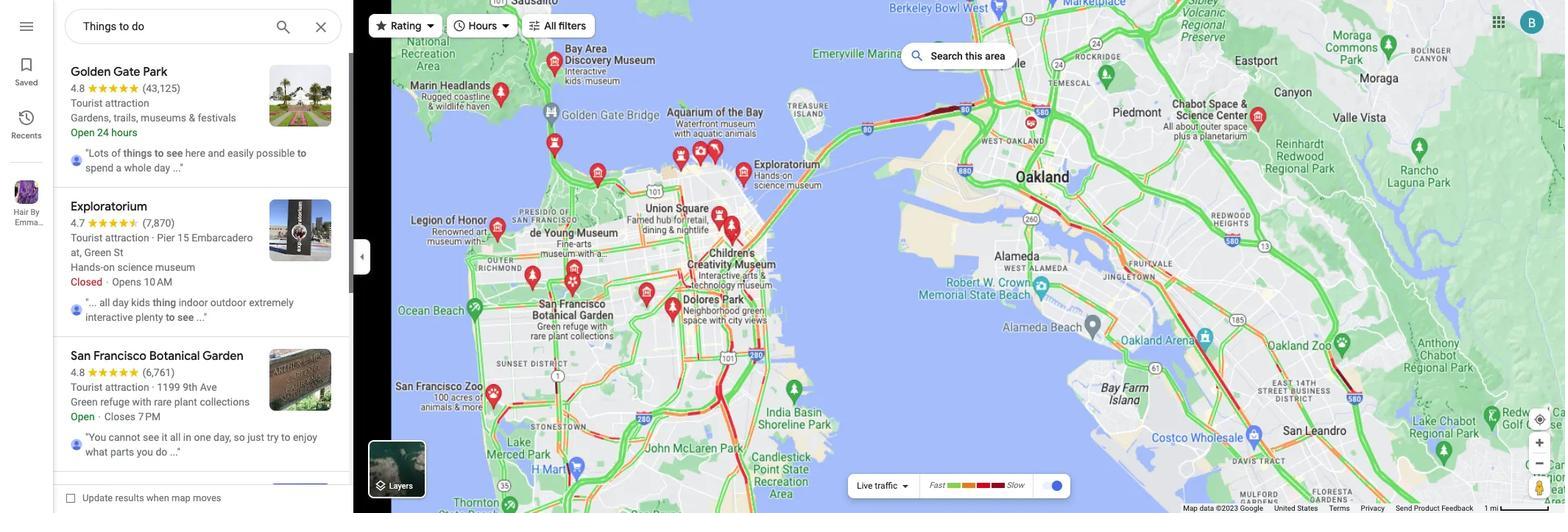 Task type: locate. For each thing, give the bounding box(es) containing it.
update
[[82, 493, 113, 504]]

moves
[[193, 493, 221, 504]]

footer inside google maps element
[[1184, 504, 1485, 513]]

fast
[[930, 481, 945, 491]]

None field
[[83, 18, 263, 35]]

1 mi button
[[1485, 505, 1550, 513]]

google maps element
[[0, 0, 1566, 513]]

feedback
[[1442, 505, 1474, 513]]

1 mi
[[1485, 505, 1499, 513]]

zoom out image
[[1535, 458, 1546, 469]]

search
[[931, 50, 963, 62]]

terms
[[1330, 505, 1351, 513]]

list
[[0, 0, 53, 513]]

united states button
[[1275, 504, 1319, 513]]

google
[[1241, 505, 1264, 513]]

hair by emma maciaszek button
[[0, 175, 53, 238]]

when
[[146, 493, 169, 504]]

maciaszek
[[7, 228, 46, 238]]

send
[[1396, 505, 1413, 513]]

footer containing map data ©2023 google
[[1184, 504, 1485, 513]]

google account: brad klo  
(klobrad84@gmail.com) image
[[1521, 10, 1545, 34]]

collapse side panel image
[[354, 249, 370, 265]]

layers
[[389, 482, 413, 492]]

live
[[857, 481, 873, 491]]

recents button
[[0, 103, 53, 144]]

results for things to do feed
[[53, 53, 354, 513]]

map
[[1184, 505, 1198, 513]]

None search field
[[65, 9, 342, 45]]

emma
[[15, 218, 38, 228]]

search this area
[[931, 50, 1006, 62]]

saved button
[[0, 50, 53, 91]]

mi
[[1491, 505, 1499, 513]]

none search field inside google maps element
[[65, 9, 342, 45]]

data
[[1200, 505, 1215, 513]]

map data ©2023 google
[[1184, 505, 1264, 513]]

footer
[[1184, 504, 1485, 513]]

hours button
[[447, 10, 518, 42]]



Task type: vqa. For each thing, say whether or not it's contained in the screenshot.
the top "+12%"
no



Task type: describe. For each thing, give the bounding box(es) containing it.
results
[[115, 493, 144, 504]]

search this area button
[[902, 43, 1018, 69]]

live traffic option
[[857, 481, 898, 491]]

Things to do field
[[65, 9, 342, 45]]

send product feedback button
[[1396, 504, 1474, 513]]

traffic
[[875, 481, 898, 491]]

hair
[[14, 208, 29, 217]]

map
[[172, 493, 191, 504]]

©2023
[[1217, 505, 1239, 513]]

update results when map moves
[[82, 493, 221, 504]]

this
[[966, 50, 983, 62]]

rating button
[[369, 10, 442, 42]]

1
[[1485, 505, 1489, 513]]

saved
[[15, 77, 38, 88]]

privacy button
[[1362, 504, 1385, 513]]

recents
[[11, 130, 42, 141]]

product
[[1415, 505, 1440, 513]]

 Show traffic  checkbox
[[1042, 480, 1063, 492]]

all filters
[[544, 19, 586, 32]]

zoom in image
[[1535, 438, 1546, 449]]

rating
[[391, 19, 422, 32]]

list containing saved
[[0, 0, 53, 513]]

show street view coverage image
[[1530, 477, 1551, 499]]

privacy
[[1362, 505, 1385, 513]]

by
[[31, 208, 39, 217]]

slow
[[1007, 481, 1025, 491]]

united states
[[1275, 505, 1319, 513]]

send product feedback
[[1396, 505, 1474, 513]]

none field inside things to do 'field'
[[83, 18, 263, 35]]

all
[[544, 19, 556, 32]]

terms button
[[1330, 504, 1351, 513]]

area
[[986, 50, 1006, 62]]

hours
[[469, 19, 497, 32]]

Update results when map moves checkbox
[[66, 489, 221, 507]]

menu image
[[18, 18, 35, 35]]

live traffic
[[857, 481, 898, 491]]

all filters button
[[522, 10, 595, 42]]

filters
[[559, 19, 586, 32]]

hair by emma maciaszek
[[7, 208, 46, 238]]

states
[[1298, 505, 1319, 513]]

united
[[1275, 505, 1296, 513]]

show your location image
[[1534, 413, 1547, 426]]



